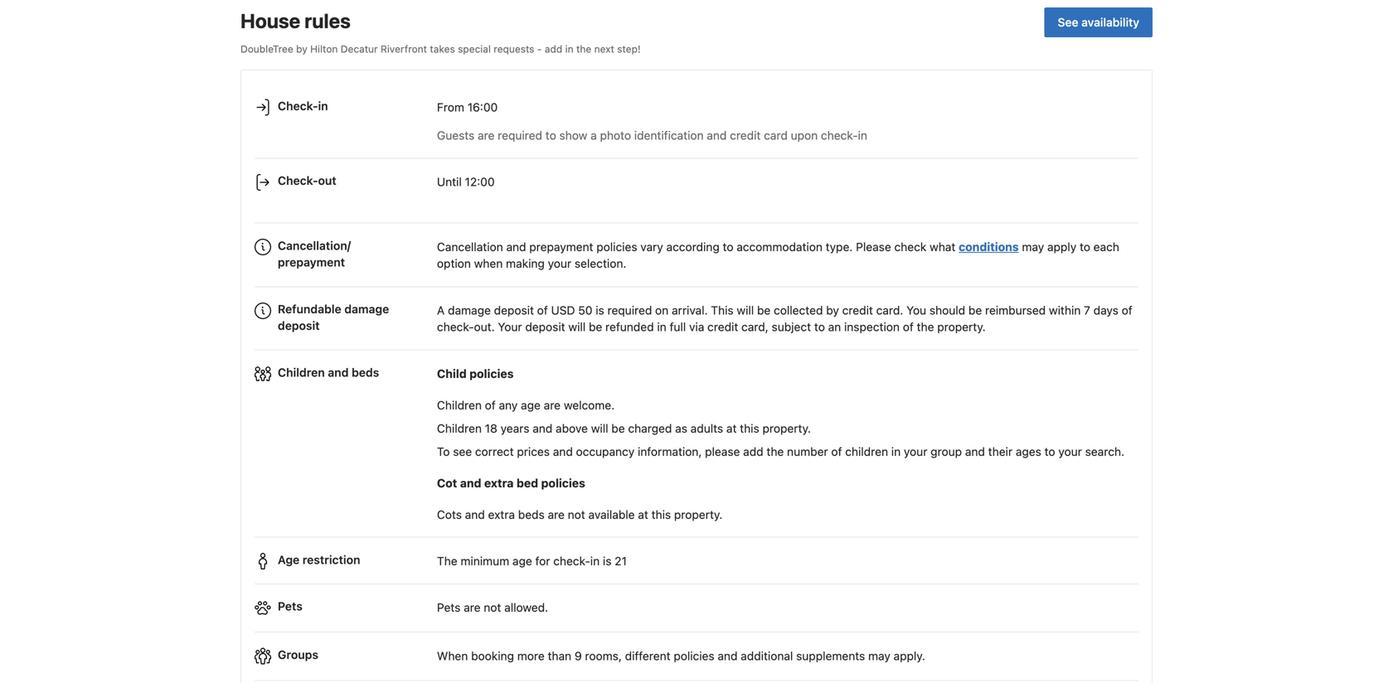 Task type: locate. For each thing, give the bounding box(es) containing it.
and down "refundable damage deposit"
[[328, 366, 349, 379]]

1 vertical spatial add
[[744, 445, 764, 459]]

groups
[[278, 648, 319, 662]]

of right days
[[1122, 304, 1133, 318]]

of
[[537, 304, 548, 318], [1122, 304, 1133, 318], [903, 320, 914, 334], [485, 399, 496, 412], [832, 445, 843, 459]]

not left available at the bottom of page
[[568, 508, 586, 522]]

required inside "a damage deposit of usd 50 is required on arrival. this will be collected by credit card. you should be reimbursed within 7 days of check-out. your deposit will be refunded in full via credit card, subject to an inspection of the property."
[[608, 304, 652, 318]]

policies up selection.
[[597, 240, 638, 254]]

deposit inside "refundable damage deposit"
[[278, 319, 320, 333]]

reimbursed
[[986, 304, 1046, 318]]

damage inside "a damage deposit of usd 50 is required on arrival. this will be collected by credit card. you should be reimbursed within 7 days of check-out. your deposit will be refunded in full via credit card, subject to an inspection of the property."
[[448, 304, 491, 318]]

50
[[579, 304, 593, 318]]

check- inside "a damage deposit of usd 50 is required on arrival. this will be collected by credit card. you should be reimbursed within 7 days of check-out. your deposit will be refunded in full via credit card, subject to an inspection of the property."
[[437, 320, 474, 334]]

please
[[856, 240, 892, 254]]

children up see
[[437, 422, 482, 435]]

1 vertical spatial may
[[869, 650, 891, 663]]

check
[[895, 240, 927, 254]]

1 horizontal spatial prepayment
[[530, 240, 594, 254]]

an
[[829, 320, 842, 334]]

will up occupancy
[[591, 422, 609, 435]]

cot and extra bed policies
[[437, 477, 586, 490]]

extra for beds
[[488, 508, 515, 522]]

1 vertical spatial required
[[608, 304, 652, 318]]

children for children and beds
[[278, 366, 325, 379]]

2 horizontal spatial will
[[737, 304, 754, 318]]

be up occupancy
[[612, 422, 625, 435]]

1 vertical spatial check-
[[278, 174, 318, 188]]

0 horizontal spatial add
[[545, 43, 563, 55]]

damage for a
[[448, 304, 491, 318]]

be right should at the right
[[969, 304, 983, 318]]

prepayment down cancellation/
[[278, 256, 345, 269]]

check- right for
[[554, 555, 591, 568]]

1 horizontal spatial pets
[[437, 601, 461, 615]]

0 vertical spatial add
[[545, 43, 563, 55]]

beds down "refundable damage deposit"
[[352, 366, 379, 379]]

2 horizontal spatial property.
[[938, 320, 986, 334]]

by left hilton
[[296, 43, 308, 55]]

will down 50 at the left top
[[569, 320, 586, 334]]

children down "refundable damage deposit"
[[278, 366, 325, 379]]

children of any age are welcome.
[[437, 399, 615, 412]]

0 vertical spatial this
[[740, 422, 760, 435]]

of left any on the bottom
[[485, 399, 496, 412]]

deposit
[[494, 304, 534, 318], [278, 319, 320, 333], [526, 320, 566, 334]]

the down 'you' at the right of page
[[917, 320, 935, 334]]

cots and extra beds are not available at this property.
[[437, 508, 723, 522]]

1 horizontal spatial check-
[[554, 555, 591, 568]]

0 vertical spatial the
[[577, 43, 592, 55]]

1 vertical spatial is
[[603, 555, 612, 568]]

pets down the
[[437, 601, 461, 615]]

collected
[[774, 304, 824, 318]]

not left allowed.
[[484, 601, 502, 615]]

0 horizontal spatial damage
[[345, 303, 389, 316]]

until 12:00
[[437, 175, 495, 189]]

property. up to see correct prices and occupancy information, please add the number of children in your group and their ages to your search.
[[763, 422, 811, 435]]

the left the next
[[577, 43, 592, 55]]

may
[[1023, 240, 1045, 254], [869, 650, 891, 663]]

group
[[931, 445, 963, 459]]

1 horizontal spatial may
[[1023, 240, 1045, 254]]

pets down age
[[278, 600, 303, 614]]

each
[[1094, 240, 1120, 254]]

prepayment inside cancellation/ prepayment
[[278, 256, 345, 269]]

0 vertical spatial check-
[[278, 99, 318, 113]]

please
[[705, 445, 740, 459]]

upon
[[791, 129, 818, 142]]

extra down cot and extra bed policies
[[488, 508, 515, 522]]

1 horizontal spatial damage
[[448, 304, 491, 318]]

special
[[458, 43, 491, 55]]

child
[[437, 367, 467, 381]]

2 vertical spatial will
[[591, 422, 609, 435]]

inspection
[[845, 320, 900, 334]]

1 horizontal spatial by
[[827, 304, 840, 318]]

is right 50 at the left top
[[596, 304, 605, 318]]

0 horizontal spatial property.
[[675, 508, 723, 522]]

1 horizontal spatial this
[[740, 422, 760, 435]]

damage up the out.
[[448, 304, 491, 318]]

years
[[501, 422, 530, 435]]

see
[[453, 445, 472, 459]]

extra
[[485, 477, 514, 490], [488, 508, 515, 522]]

correct
[[475, 445, 514, 459]]

2 horizontal spatial check-
[[821, 129, 858, 142]]

rooms,
[[585, 650, 622, 663]]

0 vertical spatial extra
[[485, 477, 514, 490]]

in right -
[[566, 43, 574, 55]]

above
[[556, 422, 588, 435]]

add right please
[[744, 445, 764, 459]]

2 check- from the top
[[278, 174, 318, 188]]

your left search.
[[1059, 445, 1083, 459]]

1 vertical spatial the
[[917, 320, 935, 334]]

at right adults
[[727, 422, 737, 435]]

1 horizontal spatial required
[[608, 304, 652, 318]]

deposit down refundable
[[278, 319, 320, 333]]

in right the children
[[892, 445, 901, 459]]

any
[[499, 399, 518, 412]]

conditions
[[959, 240, 1019, 254]]

check- up cancellation/
[[278, 174, 318, 188]]

1 vertical spatial property.
[[763, 422, 811, 435]]

0 vertical spatial by
[[296, 43, 308, 55]]

0 vertical spatial will
[[737, 304, 754, 318]]

in down hilton
[[318, 99, 328, 113]]

extra left the bed
[[485, 477, 514, 490]]

required up refunded
[[608, 304, 652, 318]]

2 vertical spatial property.
[[675, 508, 723, 522]]

be
[[758, 304, 771, 318], [969, 304, 983, 318], [589, 320, 603, 334], [612, 422, 625, 435]]

credit left card
[[730, 129, 761, 142]]

0 vertical spatial is
[[596, 304, 605, 318]]

prepayment
[[530, 240, 594, 254], [278, 256, 345, 269]]

0 vertical spatial property.
[[938, 320, 986, 334]]

to see correct prices and occupancy information, please add the number of children in your group and their ages to your search.
[[437, 445, 1125, 459]]

the left number in the right of the page
[[767, 445, 784, 459]]

subject
[[772, 320, 812, 334]]

0 vertical spatial may
[[1023, 240, 1045, 254]]

0 vertical spatial beds
[[352, 366, 379, 379]]

1 horizontal spatial beds
[[518, 508, 545, 522]]

pets for pets are not allowed.
[[437, 601, 461, 615]]

0 horizontal spatial your
[[548, 257, 572, 270]]

on
[[656, 304, 669, 318]]

0 horizontal spatial by
[[296, 43, 308, 55]]

1 horizontal spatial will
[[591, 422, 609, 435]]

0 horizontal spatial pets
[[278, 600, 303, 614]]

deposit down usd
[[526, 320, 566, 334]]

age right any on the bottom
[[521, 399, 541, 412]]

check- right upon
[[821, 129, 858, 142]]

this right available at the bottom of page
[[652, 508, 671, 522]]

1 vertical spatial extra
[[488, 508, 515, 522]]

property. down should at the right
[[938, 320, 986, 334]]

children and beds
[[278, 366, 379, 379]]

damage right refundable
[[345, 303, 389, 316]]

may inside may apply to each option when making your selection.
[[1023, 240, 1045, 254]]

21
[[615, 555, 627, 568]]

1 horizontal spatial at
[[727, 422, 737, 435]]

1 vertical spatial check-
[[437, 320, 474, 334]]

1 vertical spatial not
[[484, 601, 502, 615]]

are
[[478, 129, 495, 142], [544, 399, 561, 412], [548, 508, 565, 522], [464, 601, 481, 615]]

deposit for a
[[494, 304, 534, 318]]

the inside "a damage deposit of usd 50 is required on arrival. this will be collected by credit card. you should be reimbursed within 7 days of check-out. your deposit will be refunded in full via credit card, subject to an inspection of the property."
[[917, 320, 935, 334]]

different
[[625, 650, 671, 663]]

check- down hilton
[[278, 99, 318, 113]]

option
[[437, 257, 471, 270]]

are down 16:00
[[478, 129, 495, 142]]

may left the apply.
[[869, 650, 891, 663]]

apply
[[1048, 240, 1077, 254]]

and right cots
[[465, 508, 485, 522]]

damage inside "refundable damage deposit"
[[345, 303, 389, 316]]

policies right different
[[674, 650, 715, 663]]

will up card,
[[737, 304, 754, 318]]

selection.
[[575, 257, 627, 270]]

prices
[[517, 445, 550, 459]]

children down child
[[437, 399, 482, 412]]

0 horizontal spatial required
[[498, 129, 543, 142]]

property. inside "a damage deposit of usd 50 is required on arrival. this will be collected by credit card. you should be reimbursed within 7 days of check-out. your deposit will be refunded in full via credit card, subject to an inspection of the property."
[[938, 320, 986, 334]]

1 check- from the top
[[278, 99, 318, 113]]

refunded
[[606, 320, 654, 334]]

doubletree
[[241, 43, 294, 55]]

0 vertical spatial not
[[568, 508, 586, 522]]

usd
[[551, 304, 575, 318]]

within
[[1050, 304, 1081, 318]]

to left an
[[815, 320, 826, 334]]

in right upon
[[858, 129, 868, 142]]

at right available at the bottom of page
[[638, 508, 649, 522]]

this
[[740, 422, 760, 435], [652, 508, 671, 522]]

0 horizontal spatial at
[[638, 508, 649, 522]]

for
[[536, 555, 551, 568]]

cots
[[437, 508, 462, 522]]

credit down this
[[708, 320, 739, 334]]

property.
[[938, 320, 986, 334], [763, 422, 811, 435], [675, 508, 723, 522]]

age left for
[[513, 555, 533, 568]]

1 horizontal spatial property.
[[763, 422, 811, 435]]

2 vertical spatial children
[[437, 422, 482, 435]]

0 horizontal spatial check-
[[437, 320, 474, 334]]

to left each
[[1080, 240, 1091, 254]]

by up an
[[827, 304, 840, 318]]

this up please
[[740, 422, 760, 435]]

credit up "inspection"
[[843, 304, 874, 318]]

is left 21
[[603, 555, 612, 568]]

is inside "a damage deposit of usd 50 is required on arrival. this will be collected by credit card. you should be reimbursed within 7 days of check-out. your deposit will be refunded in full via credit card, subject to an inspection of the property."
[[596, 304, 605, 318]]

0 horizontal spatial this
[[652, 508, 671, 522]]

see availability button
[[1045, 8, 1153, 37]]

2 horizontal spatial the
[[917, 320, 935, 334]]

required down 16:00
[[498, 129, 543, 142]]

requests
[[494, 43, 535, 55]]

policies up any on the bottom
[[470, 367, 514, 381]]

may left apply
[[1023, 240, 1045, 254]]

doubletree by hilton decatur riverfront takes special requests - add in the next step!
[[241, 43, 641, 55]]

via
[[690, 320, 705, 334]]

out.
[[474, 320, 495, 334]]

arrival.
[[672, 304, 708, 318]]

from
[[437, 100, 465, 114]]

extra for bed
[[485, 477, 514, 490]]

to
[[546, 129, 557, 142], [723, 240, 734, 254], [1080, 240, 1091, 254], [815, 320, 826, 334], [1045, 445, 1056, 459]]

1 vertical spatial age
[[513, 555, 533, 568]]

your left group
[[904, 445, 928, 459]]

policies up cots and extra beds are not available at this property.
[[541, 477, 586, 490]]

pets
[[278, 600, 303, 614], [437, 601, 461, 615]]

1 vertical spatial by
[[827, 304, 840, 318]]

1 horizontal spatial not
[[568, 508, 586, 522]]

property. down please
[[675, 508, 723, 522]]

when
[[474, 257, 503, 270]]

your right making
[[548, 257, 572, 270]]

1 vertical spatial children
[[437, 399, 482, 412]]

required
[[498, 129, 543, 142], [608, 304, 652, 318]]

0 vertical spatial children
[[278, 366, 325, 379]]

damage
[[345, 303, 389, 316], [448, 304, 491, 318]]

check-
[[278, 99, 318, 113], [278, 174, 318, 188]]

type.
[[826, 240, 853, 254]]

1 vertical spatial prepayment
[[278, 256, 345, 269]]

and down above
[[553, 445, 573, 459]]

1 horizontal spatial the
[[767, 445, 784, 459]]

policies
[[597, 240, 638, 254], [470, 367, 514, 381], [541, 477, 586, 490], [674, 650, 715, 663]]

0 vertical spatial age
[[521, 399, 541, 412]]

child policies
[[437, 367, 514, 381]]

check- down a
[[437, 320, 474, 334]]

pets are not allowed.
[[437, 601, 549, 615]]

2 vertical spatial check-
[[554, 555, 591, 568]]

deposit up your
[[494, 304, 534, 318]]

1 vertical spatial will
[[569, 320, 586, 334]]

add
[[545, 43, 563, 55], [744, 445, 764, 459]]

0 vertical spatial check-
[[821, 129, 858, 142]]

2 vertical spatial the
[[767, 445, 784, 459]]

add right -
[[545, 43, 563, 55]]

1 vertical spatial this
[[652, 508, 671, 522]]

card.
[[877, 304, 904, 318]]

when
[[437, 650, 468, 663]]

are down minimum
[[464, 601, 481, 615]]

will
[[737, 304, 754, 318], [569, 320, 586, 334], [591, 422, 609, 435]]

0 horizontal spatial may
[[869, 650, 891, 663]]

and up making
[[507, 240, 527, 254]]

beds down the bed
[[518, 508, 545, 522]]

in left full
[[657, 320, 667, 334]]

prepayment up making
[[530, 240, 594, 254]]

to right ages
[[1045, 445, 1056, 459]]

rules
[[305, 9, 351, 32]]

in
[[566, 43, 574, 55], [318, 99, 328, 113], [858, 129, 868, 142], [657, 320, 667, 334], [892, 445, 901, 459], [591, 555, 600, 568]]

is
[[596, 304, 605, 318], [603, 555, 612, 568]]

0 horizontal spatial prepayment
[[278, 256, 345, 269]]



Task type: describe. For each thing, give the bounding box(es) containing it.
age restriction
[[278, 553, 360, 567]]

7
[[1085, 304, 1091, 318]]

booking
[[471, 650, 514, 663]]

in left 21
[[591, 555, 600, 568]]

house rules
[[241, 9, 351, 32]]

and left 'additional' on the right of page
[[718, 650, 738, 663]]

damage for refundable
[[345, 303, 389, 316]]

from 16:00
[[437, 100, 498, 114]]

0 vertical spatial at
[[727, 422, 737, 435]]

a
[[437, 304, 445, 318]]

available
[[589, 508, 635, 522]]

1 vertical spatial at
[[638, 508, 649, 522]]

out
[[318, 174, 337, 188]]

your inside may apply to each option when making your selection.
[[548, 257, 572, 270]]

of right number in the right of the page
[[832, 445, 843, 459]]

what
[[930, 240, 956, 254]]

check-out
[[278, 174, 337, 188]]

and up prices
[[533, 422, 553, 435]]

you
[[907, 304, 927, 318]]

2 horizontal spatial your
[[1059, 445, 1083, 459]]

restriction
[[303, 553, 360, 567]]

hilton
[[310, 43, 338, 55]]

charged
[[628, 422, 672, 435]]

availability
[[1082, 15, 1140, 29]]

accommodation
[[737, 240, 823, 254]]

be down 50 at the left top
[[589, 320, 603, 334]]

9
[[575, 650, 582, 663]]

apply.
[[894, 650, 926, 663]]

to inside may apply to each option when making your selection.
[[1080, 240, 1091, 254]]

ages
[[1016, 445, 1042, 459]]

-
[[538, 43, 542, 55]]

card,
[[742, 320, 769, 334]]

12:00
[[465, 175, 495, 189]]

guests
[[437, 129, 475, 142]]

deposit for refundable
[[278, 319, 320, 333]]

check- for in
[[278, 99, 318, 113]]

be up card,
[[758, 304, 771, 318]]

the
[[437, 555, 458, 568]]

adults
[[691, 422, 724, 435]]

0 horizontal spatial will
[[569, 320, 586, 334]]

0 horizontal spatial not
[[484, 601, 502, 615]]

and right identification
[[707, 129, 727, 142]]

in inside "a damage deposit of usd 50 is required on arrival. this will be collected by credit card. you should be reimbursed within 7 days of check-out. your deposit will be refunded in full via credit card, subject to an inspection of the property."
[[657, 320, 667, 334]]

refundable
[[278, 303, 342, 316]]

check- for out
[[278, 174, 318, 188]]

children for children 18 years and above will be charged as adults at this property.
[[437, 422, 482, 435]]

0 vertical spatial credit
[[730, 129, 761, 142]]

full
[[670, 320, 686, 334]]

until
[[437, 175, 462, 189]]

search.
[[1086, 445, 1125, 459]]

and right "cot" on the bottom left of the page
[[460, 477, 482, 490]]

welcome.
[[564, 399, 615, 412]]

refundable damage deposit
[[278, 303, 389, 333]]

minimum
[[461, 555, 510, 568]]

and left their
[[966, 445, 986, 459]]

when booking more than 9 rooms, different policies and additional supplements may apply.
[[437, 650, 926, 663]]

1 vertical spatial beds
[[518, 508, 545, 522]]

is for required
[[596, 304, 605, 318]]

takes
[[430, 43, 455, 55]]

as
[[676, 422, 688, 435]]

0 vertical spatial prepayment
[[530, 240, 594, 254]]

days
[[1094, 304, 1119, 318]]

occupancy
[[576, 445, 635, 459]]

supplements
[[797, 650, 866, 663]]

of left usd
[[537, 304, 548, 318]]

18
[[485, 422, 498, 435]]

0 horizontal spatial the
[[577, 43, 592, 55]]

to left show on the top left of page
[[546, 129, 557, 142]]

more
[[518, 650, 545, 663]]

information,
[[638, 445, 702, 459]]

0 horizontal spatial beds
[[352, 366, 379, 379]]

conditions link
[[959, 240, 1019, 254]]

the minimum age for check-in is 21
[[437, 555, 627, 568]]

your
[[498, 320, 522, 334]]

of down 'you' at the right of page
[[903, 320, 914, 334]]

vary
[[641, 240, 664, 254]]

are up above
[[544, 399, 561, 412]]

to
[[437, 445, 450, 459]]

riverfront
[[381, 43, 427, 55]]

next
[[595, 43, 615, 55]]

children for children of any age are welcome.
[[437, 399, 482, 412]]

may apply to each option when making your selection.
[[437, 240, 1120, 270]]

16:00
[[468, 100, 498, 114]]

1 vertical spatial credit
[[843, 304, 874, 318]]

number
[[788, 445, 829, 459]]

children
[[846, 445, 889, 459]]

their
[[989, 445, 1013, 459]]

0 vertical spatial required
[[498, 129, 543, 142]]

by inside "a damage deposit of usd 50 is required on arrival. this will be collected by credit card. you should be reimbursed within 7 days of check-out. your deposit will be refunded in full via credit card, subject to an inspection of the property."
[[827, 304, 840, 318]]

step!
[[618, 43, 641, 55]]

to right the according on the top of the page
[[723, 240, 734, 254]]

decatur
[[341, 43, 378, 55]]

see
[[1058, 15, 1079, 29]]

1 horizontal spatial your
[[904, 445, 928, 459]]

allowed.
[[505, 601, 549, 615]]

pets for pets
[[278, 600, 303, 614]]

this
[[711, 304, 734, 318]]

according
[[667, 240, 720, 254]]

are up for
[[548, 508, 565, 522]]

house
[[241, 9, 301, 32]]

1 horizontal spatial add
[[744, 445, 764, 459]]

than
[[548, 650, 572, 663]]

cancellation/ prepayment
[[278, 239, 351, 269]]

is for 21
[[603, 555, 612, 568]]

children 18 years and above will be charged as adults at this property.
[[437, 422, 811, 435]]

guests are required to show a photo identification and credit card upon check-in
[[437, 129, 868, 142]]

2 vertical spatial credit
[[708, 320, 739, 334]]

to inside "a damage deposit of usd 50 is required on arrival. this will be collected by credit card. you should be reimbursed within 7 days of check-out. your deposit will be refunded in full via credit card, subject to an inspection of the property."
[[815, 320, 826, 334]]

check-in
[[278, 99, 328, 113]]



Task type: vqa. For each thing, say whether or not it's contained in the screenshot.


